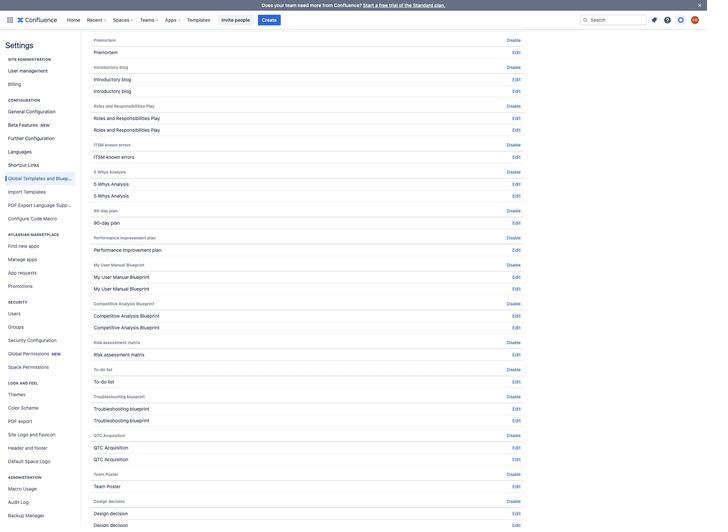 Task type: describe. For each thing, give the bounding box(es) containing it.
backup manager link
[[5, 510, 75, 523]]

find
[[8, 244, 17, 249]]

user management link
[[5, 64, 75, 78]]

home link
[[65, 15, 82, 25]]

disable for known
[[507, 143, 521, 148]]

app
[[8, 270, 17, 276]]

create
[[262, 17, 277, 23]]

edit for 1st edit link from the top
[[513, 11, 521, 16]]

21 edit link from the top
[[513, 457, 521, 463]]

6 edit link from the top
[[513, 127, 521, 133]]

15 edit link from the top
[[513, 325, 521, 331]]

90-day plan for disable
[[94, 209, 118, 214]]

color
[[8, 406, 20, 411]]

configuration for security
[[27, 338, 57, 344]]

poster for disable
[[105, 473, 118, 478]]

scheme
[[21, 406, 38, 411]]

roles for 5th edit link from the top
[[94, 116, 106, 121]]

header and footer
[[8, 446, 47, 452]]

0 vertical spatial apps
[[29, 244, 39, 249]]

errors for edit
[[122, 154, 134, 160]]

to- for edit
[[94, 380, 101, 385]]

decision for disable
[[109, 500, 125, 505]]

disable for do
[[507, 368, 521, 373]]

design for disable
[[94, 500, 107, 505]]

space permissions
[[8, 365, 49, 370]]

search image
[[583, 17, 589, 23]]

space inside "link"
[[8, 365, 22, 370]]

qtc for disable link related to acquisition
[[94, 434, 102, 439]]

7 edit link from the top
[[513, 154, 521, 160]]

5 edit link from the top
[[513, 116, 521, 121]]

general configuration
[[8, 109, 56, 115]]

edit for 21th edit link from the bottom
[[513, 77, 521, 82]]

introductory blog for disable link for blog
[[94, 65, 128, 70]]

of
[[399, 2, 404, 8]]

performance for edit
[[94, 248, 122, 253]]

banner containing home
[[0, 11, 708, 29]]

billing
[[8, 81, 21, 87]]

templates inside global element
[[187, 17, 210, 23]]

security configuration
[[8, 338, 57, 344]]

known for edit
[[106, 154, 120, 160]]

blog for 21th edit link from the bottom
[[122, 77, 131, 82]]

1 edit link from the top
[[513, 11, 521, 16]]

macro usage
[[8, 487, 37, 492]]

general configuration link
[[5, 105, 75, 119]]

12 edit link from the top
[[513, 275, 521, 280]]

pdf export link
[[5, 415, 75, 429]]

competitive for disable link for analysis
[[94, 302, 118, 307]]

site administration
[[8, 57, 51, 62]]

further configuration link
[[5, 132, 75, 145]]

import templates link
[[5, 186, 75, 199]]

3 edit link from the top
[[513, 77, 521, 82]]

audit log
[[8, 500, 29, 506]]

roles for disable link for and
[[94, 104, 105, 109]]

20 edit link from the top
[[513, 445, 521, 451]]

users link
[[5, 307, 75, 321]]

global templates and blueprints
[[8, 176, 78, 182]]

feel
[[29, 382, 38, 386]]

edit for 17th edit link from the top of the page
[[513, 380, 521, 385]]

beta
[[8, 122, 18, 128]]

space inside the look and feel group
[[25, 459, 38, 465]]

themes
[[8, 392, 25, 398]]

edit for 2nd edit link from the bottom of the page
[[513, 484, 521, 490]]

macro inside configuration "group"
[[43, 216, 57, 222]]

disable link for user
[[507, 263, 521, 268]]

apps button
[[163, 15, 183, 25]]

do for disable
[[100, 368, 105, 373]]

and inside site logo and favicon link
[[30, 432, 38, 438]]

5 for disable link associated with whys
[[94, 170, 96, 175]]

start a free trial of the standard plan. link
[[363, 2, 446, 8]]

configure code macro
[[8, 216, 57, 222]]

itsm known errors for disable
[[94, 143, 131, 148]]

templates link
[[185, 15, 212, 25]]

management
[[19, 68, 48, 74]]

13 edit link from the top
[[513, 286, 521, 292]]

color scheme link
[[5, 402, 75, 415]]

site logo and favicon link
[[5, 429, 75, 442]]

22 edit link from the top
[[513, 484, 521, 490]]

known for disable
[[105, 143, 118, 148]]

17 edit link from the top
[[513, 380, 521, 385]]

competitive for 15th edit link from the top of the page
[[94, 325, 120, 331]]

your profile and preferences image
[[692, 16, 700, 24]]

whys for 15th edit link from the bottom
[[98, 193, 110, 199]]

header
[[8, 446, 24, 452]]

design decision for disable
[[94, 500, 125, 505]]

16 edit link from the top
[[513, 352, 521, 358]]

further
[[8, 136, 24, 141]]

manage apps link
[[5, 253, 75, 267]]

acquisition for 20th edit link
[[105, 445, 128, 451]]

edit for 15th edit link from the top of the page
[[513, 325, 521, 331]]

and inside header and footer link
[[25, 446, 33, 452]]

pdf export
[[8, 419, 32, 425]]

plan for 13th edit link from the bottom
[[152, 248, 162, 253]]

team for disable
[[94, 473, 104, 478]]

0 vertical spatial logo
[[18, 432, 28, 438]]

user inside 'site administration' group
[[8, 68, 18, 74]]

disable link for do
[[507, 368, 521, 373]]

troubleshooting for blueprint disable link
[[94, 395, 126, 400]]

1 vertical spatial apps
[[27, 257, 37, 263]]

export
[[18, 203, 32, 208]]

macro inside the administration group
[[8, 487, 22, 492]]

risk assessment matrix for edit
[[94, 352, 145, 358]]

site for site administration
[[8, 57, 17, 62]]

2 edit link from the top
[[513, 50, 521, 55]]

backup
[[8, 513, 24, 519]]

does your team need more from confluence? start a free trial of the standard plan.
[[262, 2, 446, 8]]

marketplace
[[31, 233, 59, 237]]

manual for 12th edit link from the bottom
[[113, 275, 129, 280]]

0 vertical spatial manual
[[111, 263, 125, 268]]

promotions
[[8, 284, 33, 289]]

5 for 15th edit link from the bottom
[[94, 193, 97, 199]]

disable for acquisition
[[507, 434, 521, 439]]

qtc for 20th edit link
[[94, 445, 103, 451]]

look and feel
[[8, 382, 38, 386]]

the
[[405, 2, 412, 8]]

to-do list for edit
[[94, 380, 114, 385]]

my for user's disable link
[[94, 263, 100, 268]]

5 whys analysis for eighth edit link
[[94, 182, 129, 187]]

administration
[[17, 57, 51, 62]]

2 product launch blueprint from the top
[[94, 22, 149, 28]]

disable link for poster
[[507, 473, 521, 478]]

1 disable link from the top
[[507, 38, 521, 43]]

new for permissions
[[52, 352, 61, 357]]

features
[[19, 122, 38, 128]]

19 edit link from the top
[[513, 418, 521, 424]]

spaces button
[[111, 15, 136, 25]]

standard
[[413, 2, 434, 8]]

find new apps link
[[5, 240, 75, 253]]

plan for disable link for day
[[109, 209, 118, 214]]

does
[[262, 2, 273, 8]]

introductory blog for 21th edit link from the bottom
[[94, 77, 131, 82]]

8 edit link from the top
[[513, 182, 521, 187]]

help icon image
[[664, 16, 672, 24]]

disable for blog
[[507, 65, 521, 70]]

appswitcher icon image
[[6, 16, 14, 24]]

links
[[28, 162, 39, 168]]

administration group
[[5, 469, 75, 528]]

1 disable from the top
[[507, 38, 521, 43]]

assessment for disable
[[103, 341, 127, 346]]

default space logo
[[8, 459, 50, 465]]

log
[[21, 500, 29, 506]]

roles for sixth edit link
[[94, 127, 106, 133]]

app requests
[[8, 270, 37, 276]]

day for edit
[[102, 220, 110, 226]]

atlassian marketplace group
[[5, 226, 75, 295]]

18 edit link from the top
[[513, 407, 521, 412]]

9 edit link from the top
[[513, 193, 521, 199]]

team
[[286, 2, 297, 8]]

edit for 20th edit link from the bottom
[[513, 88, 521, 94]]

apps
[[165, 17, 177, 23]]

permissions for global
[[23, 351, 49, 357]]

1 horizontal spatial logo
[[40, 459, 50, 465]]

shortcut links link
[[5, 159, 75, 172]]

errors for disable
[[119, 143, 131, 148]]

team for edit
[[94, 484, 105, 490]]

manual for 13th edit link from the top
[[113, 286, 129, 292]]

decision for edit
[[110, 511, 128, 517]]

language
[[34, 203, 55, 208]]

code
[[31, 216, 42, 222]]

new for features
[[41, 123, 50, 127]]

competitive analysis blueprint for disable link for analysis
[[94, 302, 154, 307]]

teams
[[140, 17, 155, 23]]

security configuration link
[[5, 334, 75, 348]]

1 launch from the top
[[112, 11, 128, 16]]

improvement for disable
[[120, 236, 146, 241]]

my user manual blueprint for 12th edit link from the bottom
[[94, 275, 149, 280]]

create link
[[258, 15, 281, 25]]

edit for 13th edit link from the top
[[513, 286, 521, 292]]

roles and responsibilities play for disable link for and
[[94, 104, 155, 109]]

macro usage link
[[5, 483, 75, 496]]

find new apps
[[8, 244, 39, 249]]

export
[[18, 419, 32, 425]]

need
[[298, 2, 309, 8]]

audit
[[8, 500, 19, 506]]

improvement for edit
[[123, 248, 151, 253]]

design for edit
[[94, 511, 109, 517]]

themes link
[[5, 389, 75, 402]]

general
[[8, 109, 25, 115]]

spaces
[[113, 17, 129, 23]]

global for global permissions new
[[8, 351, 22, 357]]

administration
[[8, 476, 42, 480]]

roles and responsibilities play for sixth edit link
[[94, 127, 160, 133]]

security for security configuration
[[8, 338, 26, 344]]

configure
[[8, 216, 29, 222]]

risk for disable
[[94, 341, 102, 346]]

support
[[56, 203, 74, 208]]

footer
[[34, 446, 47, 452]]



Task type: locate. For each thing, give the bounding box(es) containing it.
launch up spaces
[[112, 11, 128, 16]]

logo down export
[[18, 432, 28, 438]]

23 edit from the top
[[513, 511, 521, 517]]

responsibilities for sixth edit link
[[116, 127, 150, 133]]

default
[[8, 459, 24, 465]]

0 vertical spatial troubleshooting
[[94, 395, 126, 400]]

shortcut
[[8, 162, 27, 168]]

1 competitive from the top
[[94, 302, 118, 307]]

0 vertical spatial security
[[8, 300, 27, 305]]

2 competitive analysis blueprint from the top
[[94, 314, 160, 319]]

1 competitive analysis blueprint from the top
[[94, 302, 154, 307]]

1 vertical spatial introductory blog
[[94, 77, 131, 82]]

user
[[8, 68, 18, 74], [101, 263, 110, 268], [102, 275, 112, 280], [102, 286, 112, 292]]

disable link for whys
[[507, 170, 521, 175]]

site administration group
[[5, 50, 75, 93]]

2 vertical spatial qtc
[[94, 457, 103, 463]]

itsm known errors
[[94, 143, 131, 148], [94, 154, 134, 160]]

recent
[[87, 17, 102, 23]]

7 disable link from the top
[[507, 236, 521, 241]]

2 vertical spatial whys
[[98, 193, 110, 199]]

1 vertical spatial 5
[[94, 182, 97, 187]]

list for disable
[[106, 368, 112, 373]]

1 vertical spatial pdf
[[8, 419, 17, 425]]

configuration up beta features new
[[26, 109, 56, 115]]

5 disable from the top
[[507, 170, 521, 175]]

favicon
[[39, 432, 55, 438]]

disable link for blog
[[507, 65, 521, 70]]

0 vertical spatial itsm
[[94, 143, 104, 148]]

to-do list for disable
[[94, 368, 112, 373]]

global inside security group
[[8, 351, 22, 357]]

troubleshooting blueprint
[[94, 395, 145, 400], [94, 407, 149, 412], [94, 418, 149, 424]]

5 whys analysis for disable link associated with whys
[[94, 170, 126, 175]]

3 roles and responsibilities play from the top
[[94, 127, 160, 133]]

languages
[[8, 149, 32, 155]]

global inside configuration "group"
[[8, 176, 22, 182]]

templates down links
[[23, 176, 45, 182]]

12 disable from the top
[[507, 395, 521, 400]]

matrix
[[128, 341, 140, 346], [131, 352, 145, 358]]

templates for global templates and blueprints
[[23, 176, 45, 182]]

1 90- from the top
[[94, 209, 101, 214]]

competitive analysis blueprint for 15th edit link from the top of the page
[[94, 325, 160, 331]]

configuration for general
[[26, 109, 56, 115]]

default space logo link
[[5, 456, 75, 469]]

edit for 22th edit link from the bottom of the page
[[513, 50, 521, 55]]

1 vertical spatial team
[[94, 484, 105, 490]]

apps up requests
[[27, 257, 37, 263]]

manage
[[8, 257, 25, 263]]

1 vertical spatial blueprint
[[130, 407, 149, 412]]

3 troubleshooting blueprint from the top
[[94, 418, 149, 424]]

1 vertical spatial space
[[25, 459, 38, 465]]

0 vertical spatial global
[[8, 176, 22, 182]]

assessment for edit
[[104, 352, 130, 358]]

team poster
[[94, 473, 118, 478], [94, 484, 121, 490]]

risk
[[94, 341, 102, 346], [94, 352, 103, 358]]

1 product from the top
[[94, 11, 111, 16]]

new
[[19, 244, 27, 249]]

product left spaces
[[94, 22, 111, 28]]

permissions inside "link"
[[23, 365, 49, 370]]

plan for improvement disable link
[[147, 236, 156, 241]]

shortcut links
[[8, 162, 39, 168]]

day for disable
[[101, 209, 108, 214]]

1 90-day plan from the top
[[94, 209, 118, 214]]

5 whys analysis for 15th edit link from the bottom
[[94, 193, 129, 199]]

2 vertical spatial introductory
[[94, 88, 120, 94]]

play for 5th edit link from the top
[[151, 116, 160, 121]]

disable link for decision
[[507, 500, 521, 505]]

1 vertical spatial poster
[[107, 484, 121, 490]]

my user manual blueprint
[[94, 263, 144, 268], [94, 275, 149, 280], [94, 286, 149, 292]]

configuration group
[[5, 91, 78, 228]]

4 edit link from the top
[[513, 88, 521, 94]]

1 vertical spatial whys
[[98, 182, 110, 187]]

acquisition for 21th edit link from the top
[[105, 457, 128, 463]]

invite
[[222, 17, 234, 23]]

2 introductory blog from the top
[[94, 77, 131, 82]]

pdf export language support link
[[5, 199, 75, 212]]

troubleshooting
[[94, 395, 126, 400], [94, 407, 129, 412], [94, 418, 129, 424]]

security group
[[5, 293, 75, 376]]

1 premortem from the top
[[94, 38, 116, 43]]

introductory for 20th edit link from the bottom
[[94, 88, 120, 94]]

2 edit from the top
[[513, 50, 521, 55]]

new up space permissions "link"
[[52, 352, 61, 357]]

0 vertical spatial 90-
[[94, 209, 101, 214]]

0 horizontal spatial new
[[41, 123, 50, 127]]

site inside the look and feel group
[[8, 432, 16, 438]]

groups link
[[5, 321, 75, 334]]

10 edit from the top
[[513, 220, 521, 226]]

1 vertical spatial decision
[[110, 511, 128, 517]]

1 vertical spatial do
[[101, 380, 107, 385]]

permissions for space
[[23, 365, 49, 370]]

5 whys analysis
[[94, 170, 126, 175], [94, 182, 129, 187], [94, 193, 129, 199]]

3 disable from the top
[[507, 104, 521, 109]]

settings
[[5, 41, 33, 50]]

2 troubleshooting blueprint from the top
[[94, 407, 149, 412]]

2 to- from the top
[[94, 380, 101, 385]]

app requests link
[[5, 267, 75, 280]]

audit log link
[[5, 496, 75, 510]]

4 disable link from the top
[[507, 143, 521, 148]]

do
[[100, 368, 105, 373], [101, 380, 107, 385]]

responsibilities for 5th edit link from the top
[[116, 116, 150, 121]]

design
[[94, 500, 107, 505], [94, 511, 109, 517]]

global templates and blueprints link
[[5, 172, 78, 186]]

my user manual blueprint for 13th edit link from the top
[[94, 286, 149, 292]]

2 pdf from the top
[[8, 419, 17, 425]]

templates right apps popup button
[[187, 17, 210, 23]]

my for 13th edit link from the top
[[94, 286, 100, 292]]

your
[[275, 2, 284, 8]]

1 troubleshooting blueprint from the top
[[94, 395, 145, 400]]

disable for poster
[[507, 473, 521, 478]]

billing link
[[5, 78, 75, 91]]

performance improvement plan
[[94, 236, 156, 241], [94, 248, 162, 253]]

5 disable link from the top
[[507, 170, 521, 175]]

disable for user
[[507, 263, 521, 268]]

and inside global templates and blueprints link
[[47, 176, 55, 182]]

competitive analysis blueprint for 14th edit link from the top of the page
[[94, 314, 160, 319]]

0 vertical spatial poster
[[105, 473, 118, 478]]

1 performance from the top
[[94, 236, 119, 241]]

performance for disable
[[94, 236, 119, 241]]

2 vertical spatial roles
[[94, 127, 106, 133]]

22 edit from the top
[[513, 484, 521, 490]]

1 global from the top
[[8, 176, 22, 182]]

1 vertical spatial assessment
[[104, 352, 130, 358]]

requests
[[18, 270, 37, 276]]

security up "users"
[[8, 300, 27, 305]]

plan.
[[435, 2, 446, 8]]

1 5 whys analysis from the top
[[94, 170, 126, 175]]

1 qtc from the top
[[94, 434, 102, 439]]

14 disable link from the top
[[507, 473, 521, 478]]

new
[[41, 123, 50, 127], [52, 352, 61, 357]]

4 edit from the top
[[513, 88, 521, 94]]

1 product launch blueprint from the top
[[94, 11, 149, 16]]

0 vertical spatial to-
[[94, 368, 100, 373]]

launch right recent dropdown button
[[112, 22, 128, 28]]

acquisition for disable link related to acquisition
[[103, 434, 125, 439]]

competitive for 14th edit link from the top of the page
[[94, 314, 120, 319]]

2 product from the top
[[94, 22, 111, 28]]

beta features new
[[8, 122, 50, 128]]

recent button
[[85, 15, 109, 25]]

list for edit
[[108, 380, 114, 385]]

analysis
[[109, 170, 126, 175], [111, 182, 129, 187], [111, 193, 129, 199], [119, 302, 135, 307], [121, 314, 139, 319], [121, 325, 139, 331]]

19 edit from the top
[[513, 418, 521, 424]]

space down header and footer at bottom
[[25, 459, 38, 465]]

look and feel group
[[5, 374, 75, 471]]

2 my user manual blueprint from the top
[[94, 275, 149, 280]]

global up "import"
[[8, 176, 22, 182]]

1 vertical spatial improvement
[[123, 248, 151, 253]]

qtc
[[94, 434, 102, 439], [94, 445, 103, 451], [94, 457, 103, 463]]

groups
[[8, 325, 24, 330]]

disable for assessment
[[507, 341, 521, 346]]

2 vertical spatial competitive
[[94, 325, 120, 331]]

1 edit from the top
[[513, 11, 521, 16]]

security for security
[[8, 300, 27, 305]]

troubleshooting blueprint for sixth edit link from the bottom of the page
[[94, 407, 149, 412]]

risk for edit
[[94, 352, 103, 358]]

free
[[379, 2, 388, 8]]

global up space permissions
[[8, 351, 22, 357]]

2 vertical spatial my
[[94, 286, 100, 292]]

0 vertical spatial responsibilities
[[114, 104, 145, 109]]

2 to-do list from the top
[[94, 380, 114, 385]]

3 qtc from the top
[[94, 457, 103, 463]]

1 vertical spatial 90-
[[94, 220, 102, 226]]

manager
[[25, 513, 44, 519]]

whys for disable link associated with whys
[[97, 170, 108, 175]]

3 my user manual blueprint from the top
[[94, 286, 149, 292]]

1 vertical spatial roles
[[94, 116, 106, 121]]

pdf export language support
[[8, 203, 74, 208]]

5 edit from the top
[[513, 116, 521, 121]]

0 vertical spatial qtc
[[94, 434, 102, 439]]

edit for 19th edit link from the top of the page
[[513, 418, 521, 424]]

1 vertical spatial design
[[94, 511, 109, 517]]

roles
[[94, 104, 105, 109], [94, 116, 106, 121], [94, 127, 106, 133]]

1 vertical spatial matrix
[[131, 352, 145, 358]]

pdf inside configuration "group"
[[8, 203, 17, 208]]

permissions down security configuration link at the left
[[23, 351, 49, 357]]

macro up the audit
[[8, 487, 22, 492]]

3 5 whys analysis from the top
[[94, 193, 129, 199]]

1 vertical spatial templates
[[23, 176, 45, 182]]

1 vertical spatial errors
[[122, 154, 134, 160]]

edit link
[[513, 11, 521, 16], [513, 50, 521, 55], [513, 77, 521, 82], [513, 88, 521, 94], [513, 116, 521, 121], [513, 127, 521, 133], [513, 154, 521, 160], [513, 182, 521, 187], [513, 193, 521, 199], [513, 220, 521, 226], [513, 248, 521, 253], [513, 275, 521, 280], [513, 286, 521, 292], [513, 314, 521, 319], [513, 325, 521, 331], [513, 352, 521, 358], [513, 380, 521, 385], [513, 407, 521, 412], [513, 418, 521, 424], [513, 445, 521, 451], [513, 457, 521, 463], [513, 484, 521, 490], [513, 511, 521, 517]]

decision
[[109, 500, 125, 505], [110, 511, 128, 517]]

banner
[[0, 11, 708, 29]]

23 edit link from the top
[[513, 511, 521, 517]]

1 vertical spatial itsm known errors
[[94, 154, 134, 160]]

0 vertical spatial product launch blueprint
[[94, 11, 149, 16]]

0 vertical spatial templates
[[187, 17, 210, 23]]

2 my from the top
[[94, 275, 100, 280]]

2 vertical spatial qtc acquisition
[[94, 457, 128, 463]]

templates up pdf export language support link
[[24, 189, 46, 195]]

0 vertical spatial qtc acquisition
[[94, 434, 125, 439]]

languages link
[[5, 145, 75, 159]]

9 disable link from the top
[[507, 302, 521, 307]]

1 design from the top
[[94, 500, 107, 505]]

edit for 17th edit link from the bottom
[[513, 154, 521, 160]]

0 vertical spatial play
[[146, 104, 155, 109]]

10 edit link from the top
[[513, 220, 521, 226]]

2 vertical spatial 5
[[94, 193, 97, 199]]

8 disable link from the top
[[507, 263, 521, 268]]

qtc acquisition for disable link related to acquisition
[[94, 434, 125, 439]]

teams button
[[138, 15, 161, 25]]

edit for sixth edit link
[[513, 127, 521, 133]]

1 vertical spatial qtc
[[94, 445, 103, 451]]

2 disable from the top
[[507, 65, 521, 70]]

1 vertical spatial team poster
[[94, 484, 121, 490]]

atlassian marketplace
[[8, 233, 59, 237]]

1 my from the top
[[94, 263, 100, 268]]

1 vertical spatial product launch blueprint
[[94, 22, 149, 28]]

2 site from the top
[[8, 432, 16, 438]]

1 vertical spatial qtc acquisition
[[94, 445, 128, 451]]

1 5 from the top
[[94, 170, 96, 175]]

0 vertical spatial performance
[[94, 236, 119, 241]]

confluence image
[[17, 16, 57, 24], [17, 16, 57, 24]]

90-day plan
[[94, 209, 118, 214], [94, 220, 120, 226]]

configuration up languages link
[[25, 136, 55, 141]]

2 vertical spatial my user manual blueprint
[[94, 286, 149, 292]]

2 vertical spatial competitive analysis blueprint
[[94, 325, 160, 331]]

1 vertical spatial roles and responsibilities play
[[94, 116, 160, 121]]

configuration for further
[[25, 136, 55, 141]]

0 vertical spatial blog
[[120, 65, 128, 70]]

0 vertical spatial team poster
[[94, 473, 118, 478]]

2 design decision from the top
[[94, 511, 128, 517]]

settings icon image
[[678, 16, 686, 24]]

15 disable from the top
[[507, 500, 521, 505]]

11 edit from the top
[[513, 248, 521, 253]]

new inside the global permissions new
[[52, 352, 61, 357]]

0 vertical spatial design
[[94, 500, 107, 505]]

2 roles and responsibilities play from the top
[[94, 116, 160, 121]]

0 vertical spatial acquisition
[[103, 434, 125, 439]]

configuration inside security group
[[27, 338, 57, 344]]

edit for 23th edit link from the top
[[513, 511, 521, 517]]

1 vertical spatial introductory
[[94, 77, 120, 82]]

space permissions link
[[5, 361, 75, 374]]

play for disable link for and
[[146, 104, 155, 109]]

configuration up general
[[8, 98, 40, 102]]

0 vertical spatial 5
[[94, 170, 96, 175]]

1 vertical spatial product
[[94, 22, 111, 28]]

0 vertical spatial matrix
[[128, 341, 140, 346]]

1 performance improvement plan from the top
[[94, 236, 156, 241]]

configuration down groups 'link'
[[27, 338, 57, 344]]

disable for improvement
[[507, 236, 521, 241]]

0 vertical spatial to-do list
[[94, 368, 112, 373]]

3 introductory from the top
[[94, 88, 120, 94]]

introductory
[[94, 65, 119, 70], [94, 77, 120, 82], [94, 88, 120, 94]]

6 disable from the top
[[507, 209, 521, 214]]

apps right new
[[29, 244, 39, 249]]

2 troubleshooting from the top
[[94, 407, 129, 412]]

2 premortem from the top
[[94, 50, 118, 55]]

11 edit link from the top
[[513, 248, 521, 253]]

a
[[376, 2, 378, 8]]

my user manual blueprint for user's disable link
[[94, 263, 144, 268]]

1 vertical spatial 5 whys analysis
[[94, 182, 129, 187]]

1 my user manual blueprint from the top
[[94, 263, 144, 268]]

to-do list
[[94, 368, 112, 373], [94, 380, 114, 385]]

product up "recent"
[[94, 11, 111, 16]]

qtc for 21th edit link from the top
[[94, 457, 103, 463]]

2 risk from the top
[[94, 352, 103, 358]]

2 vertical spatial troubleshooting blueprint
[[94, 418, 149, 424]]

pdf inside "link"
[[8, 419, 17, 425]]

site for site logo and favicon
[[8, 432, 16, 438]]

blog for 20th edit link from the bottom
[[122, 88, 131, 94]]

0 vertical spatial premortem
[[94, 38, 116, 43]]

3 disable link from the top
[[507, 104, 521, 109]]

security down the groups
[[8, 338, 26, 344]]

design decision for edit
[[94, 511, 128, 517]]

troubleshooting blueprint for blueprint disable link
[[94, 395, 145, 400]]

2 performance improvement plan from the top
[[94, 248, 162, 253]]

edit for 15th edit link from the bottom
[[513, 193, 521, 199]]

introductory for disable link for blog
[[94, 65, 119, 70]]

macro right code
[[43, 216, 57, 222]]

to- for disable
[[94, 368, 100, 373]]

1 horizontal spatial macro
[[43, 216, 57, 222]]

invite people button
[[218, 15, 254, 25]]

1 vertical spatial performance improvement plan
[[94, 248, 162, 253]]

disable link for and
[[507, 104, 521, 109]]

usage
[[23, 487, 37, 492]]

2 introductory from the top
[[94, 77, 120, 82]]

edit
[[513, 11, 521, 16], [513, 50, 521, 55], [513, 77, 521, 82], [513, 88, 521, 94], [513, 116, 521, 121], [513, 127, 521, 133], [513, 154, 521, 160], [513, 182, 521, 187], [513, 193, 521, 199], [513, 220, 521, 226], [513, 248, 521, 253], [513, 275, 521, 280], [513, 286, 521, 292], [513, 314, 521, 319], [513, 325, 521, 331], [513, 352, 521, 358], [513, 380, 521, 385], [513, 407, 521, 412], [513, 418, 521, 424], [513, 445, 521, 451], [513, 457, 521, 463], [513, 484, 521, 490], [513, 511, 521, 517]]

1 vertical spatial play
[[151, 116, 160, 121]]

trial
[[389, 2, 398, 8]]

0 horizontal spatial space
[[8, 365, 22, 370]]

14 edit link from the top
[[513, 314, 521, 319]]

permissions down the global permissions new
[[23, 365, 49, 370]]

disable link for blueprint
[[507, 395, 521, 400]]

1 roles from the top
[[94, 104, 105, 109]]

qtc acquisition for 20th edit link
[[94, 445, 128, 451]]

manage apps
[[8, 257, 37, 263]]

90- for edit
[[94, 220, 102, 226]]

1 introductory from the top
[[94, 65, 119, 70]]

1 vertical spatial known
[[106, 154, 120, 160]]

edit for 14th edit link from the bottom of the page
[[513, 220, 521, 226]]

1 vertical spatial to-
[[94, 380, 101, 385]]

13 disable from the top
[[507, 434, 521, 439]]

1 horizontal spatial new
[[52, 352, 61, 357]]

poster
[[105, 473, 118, 478], [107, 484, 121, 490]]

atlassian
[[8, 233, 30, 237]]

0 vertical spatial site
[[8, 57, 17, 62]]

2 vertical spatial blueprint
[[130, 418, 149, 424]]

templates for import templates
[[24, 189, 46, 195]]

1 vertical spatial list
[[108, 380, 114, 385]]

performance improvement plan for edit
[[94, 248, 162, 253]]

10 disable from the top
[[507, 341, 521, 346]]

1 itsm from the top
[[94, 143, 104, 148]]

0 vertical spatial known
[[105, 143, 118, 148]]

0 vertical spatial competitive analysis blueprint
[[94, 302, 154, 307]]

0 vertical spatial assessment
[[103, 341, 127, 346]]

13 edit from the top
[[513, 286, 521, 292]]

troubleshooting blueprint for 19th edit link from the top of the page
[[94, 418, 149, 424]]

team poster for disable
[[94, 473, 118, 478]]

0 vertical spatial errors
[[119, 143, 131, 148]]

whys for eighth edit link
[[98, 182, 110, 187]]

edit for 13th edit link from the bottom
[[513, 248, 521, 253]]

1 site from the top
[[8, 57, 17, 62]]

blueprint for 19th edit link from the top of the page
[[130, 418, 149, 424]]

disable link for acquisition
[[507, 434, 521, 439]]

disable for blueprint
[[507, 395, 521, 400]]

1 vertical spatial my
[[94, 275, 100, 280]]

1 qtc acquisition from the top
[[94, 434, 125, 439]]

collapse sidebar image
[[73, 33, 88, 46]]

configure code macro link
[[5, 212, 75, 226]]

qtc acquisition
[[94, 434, 125, 439], [94, 445, 128, 451], [94, 457, 128, 463]]

configuration
[[8, 98, 40, 102], [26, 109, 56, 115], [25, 136, 55, 141], [27, 338, 57, 344]]

site inside group
[[8, 57, 17, 62]]

templates
[[187, 17, 210, 23], [23, 176, 45, 182], [24, 189, 46, 195]]

6 edit from the top
[[513, 127, 521, 133]]

2 disable link from the top
[[507, 65, 521, 70]]

itsm for edit
[[94, 154, 105, 160]]

global element
[[4, 11, 579, 29]]

0 vertical spatial itsm known errors
[[94, 143, 131, 148]]

2 vertical spatial troubleshooting
[[94, 418, 129, 424]]

promotions link
[[5, 280, 75, 293]]

introductory blog
[[94, 65, 128, 70], [94, 77, 131, 82], [94, 88, 131, 94]]

1 vertical spatial risk assessment matrix
[[94, 352, 145, 358]]

2 vertical spatial responsibilities
[[116, 127, 150, 133]]

user management
[[8, 68, 48, 74]]

site down 'settings'
[[8, 57, 17, 62]]

1 vertical spatial troubleshooting
[[94, 407, 129, 412]]

edit for eighth edit link
[[513, 182, 521, 187]]

backup manager
[[8, 513, 44, 519]]

7 edit from the top
[[513, 154, 521, 160]]

14 edit from the top
[[513, 314, 521, 319]]

site up the header
[[8, 432, 16, 438]]

8 edit from the top
[[513, 182, 521, 187]]

2 global from the top
[[8, 351, 22, 357]]

1 vertical spatial responsibilities
[[116, 116, 150, 121]]

new up further configuration link
[[41, 123, 50, 127]]

matrix for disable
[[128, 341, 140, 346]]

13 disable link from the top
[[507, 434, 521, 439]]

2 qtc acquisition from the top
[[94, 445, 128, 451]]

close image
[[696, 1, 704, 9]]

1 team poster from the top
[[94, 473, 118, 478]]

Search field
[[580, 15, 647, 25]]

blueprints
[[56, 176, 78, 182]]

2 team poster from the top
[[94, 484, 121, 490]]

11 disable link from the top
[[507, 368, 521, 373]]

1 vertical spatial design decision
[[94, 511, 128, 517]]

12 edit from the top
[[513, 275, 521, 280]]

1 vertical spatial day
[[102, 220, 110, 226]]

0 vertical spatial performance improvement plan
[[94, 236, 156, 241]]

1 horizontal spatial space
[[25, 459, 38, 465]]

0 vertical spatial macro
[[43, 216, 57, 222]]

1 vertical spatial launch
[[112, 22, 128, 28]]

security
[[8, 300, 27, 305], [8, 338, 26, 344]]

disable for decision
[[507, 500, 521, 505]]

itsm
[[94, 143, 104, 148], [94, 154, 105, 160]]

risk assessment matrix for disable
[[94, 341, 140, 346]]

import templates
[[8, 189, 46, 195]]

roles and responsibilities play for 5th edit link from the top
[[94, 116, 160, 121]]

1 itsm known errors from the top
[[94, 143, 131, 148]]

site logo and favicon
[[8, 432, 55, 438]]

global permissions new
[[8, 351, 61, 357]]

disable link for assessment
[[507, 341, 521, 346]]

0 vertical spatial day
[[101, 209, 108, 214]]

2 vertical spatial templates
[[24, 189, 46, 195]]

logo down footer
[[40, 459, 50, 465]]

day
[[101, 209, 108, 214], [102, 220, 110, 226]]

list
[[106, 368, 112, 373], [108, 380, 114, 385]]

space up look
[[8, 365, 22, 370]]

troubleshooting for 19th edit link from the top of the page
[[94, 418, 129, 424]]

1 vertical spatial troubleshooting blueprint
[[94, 407, 149, 412]]

new inside beta features new
[[41, 123, 50, 127]]

1 to- from the top
[[94, 368, 100, 373]]

0 vertical spatial launch
[[112, 11, 128, 16]]

1 vertical spatial new
[[52, 352, 61, 357]]

2 vertical spatial blog
[[122, 88, 131, 94]]

21 edit from the top
[[513, 457, 521, 463]]

1 vertical spatial logo
[[40, 459, 50, 465]]

edit for 14th edit link from the top of the page
[[513, 314, 521, 319]]

90-day plan for edit
[[94, 220, 120, 226]]

16 edit from the top
[[513, 352, 521, 358]]

2 launch from the top
[[112, 22, 128, 28]]

notification icon image
[[651, 16, 659, 24]]

import
[[8, 189, 22, 195]]

troubleshooting for sixth edit link from the bottom of the page
[[94, 407, 129, 412]]



Task type: vqa. For each thing, say whether or not it's contained in the screenshot.


